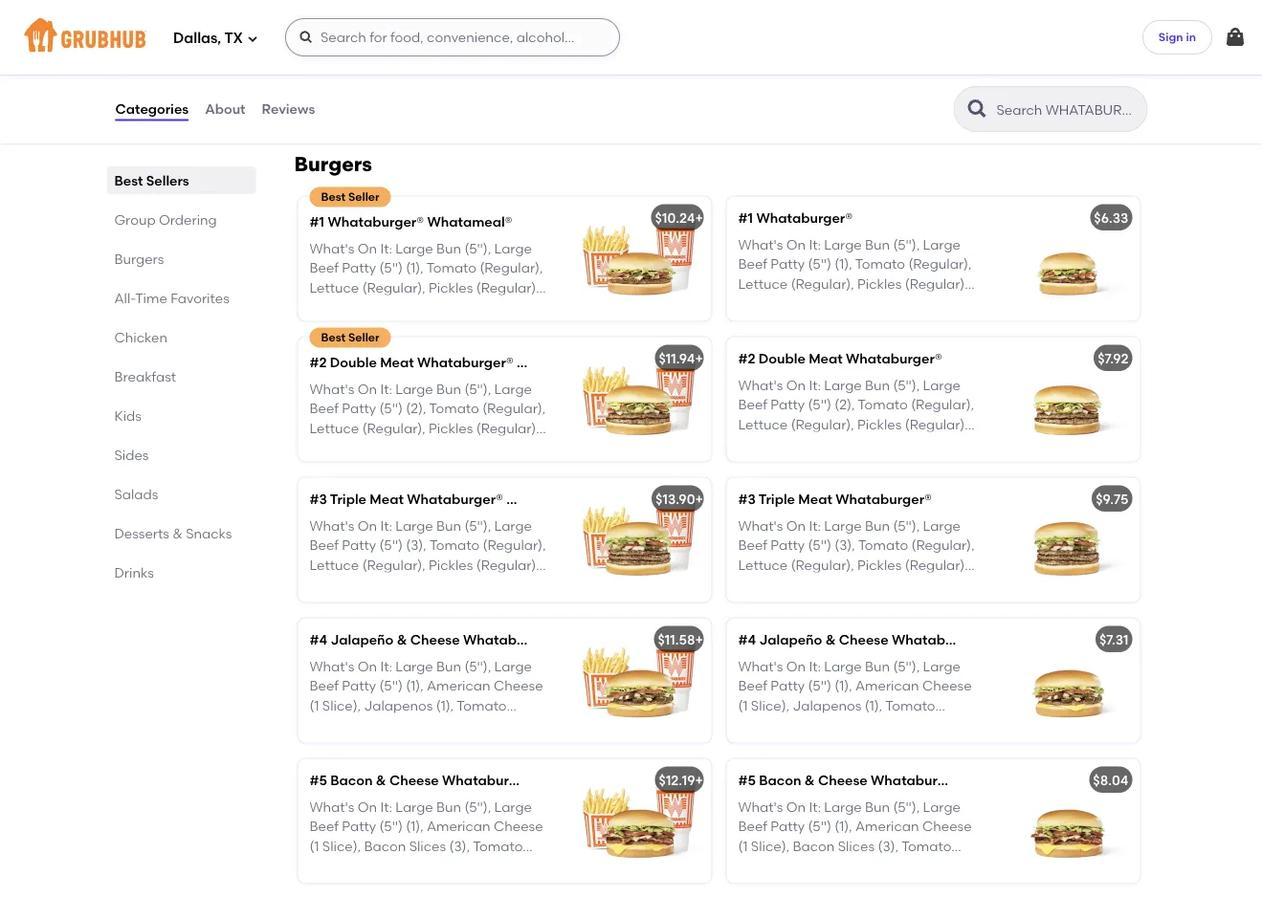 Task type: describe. For each thing, give the bounding box(es) containing it.
1 horizontal spatial burgers
[[294, 152, 372, 177]]

+ for $13.90
[[695, 492, 704, 508]]

(4oz) inside what's on it: whataburger® (10), tomato, lettuce, pickles, diced onions, mustard (4oz), mayonnaise (4oz), ketchup (4oz)
[[405, 86, 436, 102]]

cheese for #5 bacon & cheese whataburger® whatameal®
[[390, 773, 439, 789]]

kids
[[114, 408, 142, 424]]

#2 double meat whataburger® whatameal®
[[310, 355, 602, 371]]

tomato for #3 triple meat whataburger® whatameal®
[[430, 538, 480, 554]]

beef for #2 double meat whataburger®
[[739, 397, 768, 414]]

#5 bacon & cheese whataburger®
[[739, 773, 967, 789]]

patty for #1 whataburger®
[[771, 257, 805, 273]]

double inside what's on it: double meat whataburger® (10), tomato, lettuce, pickles, diced onions, mustard (4oz), mayonnaise (4oz), ketchup (4oz)
[[825, 28, 871, 44]]

pickles for #2 double meat whataburger® whatameal®
[[429, 421, 473, 437]]

dallas,
[[173, 30, 221, 47]]

desserts & snacks
[[114, 526, 232, 542]]

(5"), for #2 double meat whataburger®
[[894, 378, 920, 394]]

onions for #1 whataburger®
[[780, 296, 825, 312]]

it: for #1 whataburger®
[[809, 237, 821, 254]]

$7.31
[[1100, 632, 1129, 649]]

#4 jalapeño & cheese whataburger®
[[739, 632, 988, 649]]

#3 triple meat whataburger® whatameal®
[[310, 492, 592, 508]]

(10), inside what's on it: whataburger® (10), tomato, lettuce, pickles, diced onions, mustard (4oz), mayonnaise (4oz), ketchup (4oz)
[[494, 28, 520, 44]]

mustard inside what's on it: whataburger® (10), tomato, lettuce, pickles, diced onions, mustard (4oz), mayonnaise (4oz), ketchup (4oz)
[[362, 66, 415, 83]]

tomato, inside what's on it: double meat whataburger® (10), tomato, lettuce, pickles, diced onions, mustard (4oz), mayonnaise (4oz), ketchup (4oz)
[[866, 47, 919, 63]]

on for #2 double meat whataburger® whatameal®
[[358, 382, 377, 398]]

dallas, tx
[[173, 30, 243, 47]]

meat for #3 triple meat whataburger® whatameal®
[[370, 492, 404, 508]]

$12.19 +
[[659, 773, 704, 789]]

& inside tab
[[173, 526, 183, 542]]

$8.04
[[1094, 773, 1129, 789]]

$6.33
[[1095, 210, 1129, 226]]

meat for #2 double meat whataburger®
[[809, 351, 843, 367]]

about
[[205, 101, 246, 117]]

double for #2 double meat whataburger®
[[759, 351, 806, 367]]

lettuce, inside what's on it: whataburger® (10), tomato, lettuce, pickles, diced onions, mustard (4oz), mayonnaise (4oz), ketchup (4oz)
[[366, 47, 419, 63]]

diced inside what's on it: double meat whataburger® (10), tomato, lettuce, pickles, diced onions, mustard (4oz), mayonnaise (4oz), ketchup (4oz)
[[790, 66, 828, 83]]

(4oz) inside what's on it: double meat whataburger® (10), tomato, lettuce, pickles, diced onions, mustard (4oz), mayonnaise (4oz), ketchup (4oz)
[[916, 86, 947, 102]]

group
[[114, 212, 156, 228]]

onions for #2 double meat whataburger® whatameal®
[[351, 440, 397, 456]]

chicken
[[114, 329, 168, 346]]

mustard for #2 double meat whataburger® whatameal®
[[466, 440, 520, 456]]

#4 jalapeño & cheese whataburger® whatameal® image
[[568, 619, 712, 744]]

group ordering tab
[[114, 210, 248, 230]]

& for #4 jalapeño & cheese whataburger® whatameal®
[[397, 632, 407, 649]]

#2 double meat whataburger®
[[739, 351, 943, 367]]

lettuce for #2 double meat whataburger® whatameal®
[[310, 421, 359, 437]]

pickles for #2 double meat whataburger®
[[858, 417, 902, 433]]

10 whataburger® box
[[310, 1, 450, 17]]

onions for #3 triple meat whataburger® whatameal®
[[351, 577, 397, 593]]

bun for #3 triple meat whataburger®
[[865, 519, 890, 535]]

diced for #1 whataburger®
[[739, 296, 777, 312]]

pickles for #1 whataburger®
[[858, 276, 902, 292]]

+ for $11.94
[[695, 351, 704, 367]]

(5"), for #3 triple meat whataburger®
[[894, 519, 920, 535]]

best sellers tab
[[114, 170, 248, 191]]

Search WHATABURGER search field
[[995, 101, 1142, 119]]

what's on it: large bun (5"), large beef patty (5") (3), tomato (regular), lettuce (regular), pickles (regular), diced onions (regular), mustard (regular) for #3 triple meat whataburger®
[[739, 519, 975, 613]]

(regular) for #1 whataburger®
[[739, 315, 798, 331]]

mayonnaise inside what's on it: double meat whataburger® (10), tomato, lettuce, pickles, diced onions, mustard (4oz), mayonnaise (4oz), ketchup (4oz)
[[739, 86, 817, 102]]

+ for $12.19
[[695, 773, 704, 789]]

whataburger® inside what's on it: whataburger® (10), tomato, lettuce, pickles, diced onions, mustard (4oz), mayonnaise (4oz), ketchup (4oz)
[[396, 28, 491, 44]]

(3), for #3 triple meat whataburger® whatameal®
[[406, 538, 427, 554]]

what's for #2 double meat whataburger® whatameal®
[[310, 382, 355, 398]]

onions, inside what's on it: whataburger® (10), tomato, lettuce, pickles, diced onions, mustard (4oz), mayonnaise (4oz), ketchup (4oz)
[[310, 66, 359, 83]]

it: for #2 double meat whataburger®
[[809, 378, 821, 394]]

seller for whataburger®
[[348, 191, 380, 204]]

mustard for #3 triple meat whataburger® whatameal®
[[466, 577, 520, 593]]

lettuce for #3 triple meat whataburger®
[[739, 558, 788, 574]]

(regular) for #3 triple meat whataburger® whatameal®
[[310, 596, 370, 613]]

what's on it: large bun (5"), large beef patty (5") (2), tomato (regular), lettuce (regular), pickles (regular), diced onions (regular), mustard (regular) for #2 double meat whataburger®
[[739, 378, 975, 472]]

cheese for #4 jalapeño & cheese whataburger® whatameal®
[[411, 632, 460, 649]]

$13.90
[[656, 492, 695, 508]]

reviews
[[262, 101, 315, 117]]

#5 for #5 bacon & cheese whataburger® whatameal®
[[310, 773, 327, 789]]

mustard for #3 triple meat whataburger®
[[895, 577, 949, 593]]

#2 double meat whataburger® whatameal® image
[[568, 338, 712, 462]]

#2 double meat whataburger® image
[[997, 338, 1141, 462]]

(10), inside what's on it: double meat whataburger® (10), tomato, lettuce, pickles, diced onions, mustard (4oz), mayonnaise (4oz), ketchup (4oz)
[[837, 47, 863, 63]]

Search for food, convenience, alcohol... search field
[[285, 18, 620, 56]]

pickles, inside what's on it: whataburger® (10), tomato, lettuce, pickles, diced onions, mustard (4oz), mayonnaise (4oz), ketchup (4oz)
[[422, 47, 470, 63]]

cheese for #5 bacon & cheese whataburger®
[[818, 773, 868, 789]]

on inside what's on it: double meat whataburger® (10), tomato, lettuce, pickles, diced onions, mustard (4oz), mayonnaise (4oz), ketchup (4oz)
[[787, 28, 806, 44]]

patty for #2 double meat whataburger®
[[771, 397, 805, 414]]

(5"), for #2 double meat whataburger® whatameal®
[[465, 382, 491, 398]]

#4 jalapeño & cheese whataburger® image
[[997, 619, 1141, 744]]

salads
[[114, 486, 158, 503]]

bacon for #5 bacon & cheese whataburger®
[[759, 773, 802, 789]]

patty for #2 double meat whataburger® whatameal®
[[342, 401, 376, 418]]

sign in
[[1159, 30, 1197, 44]]

10
[[310, 1, 323, 17]]

meat for #3 triple meat whataburger®
[[799, 492, 833, 508]]

sign in button
[[1143, 20, 1213, 55]]

breakfast tab
[[114, 367, 248, 387]]

mustard for #2 double meat whataburger®
[[895, 436, 949, 453]]

about button
[[204, 75, 247, 144]]

desserts
[[114, 526, 169, 542]]

diced inside what's on it: whataburger® (10), tomato, lettuce, pickles, diced onions, mustard (4oz), mayonnaise (4oz), ketchup (4oz)
[[473, 47, 512, 63]]

$11.94
[[659, 351, 695, 367]]

mustard inside what's on it: double meat whataburger® (10), tomato, lettuce, pickles, diced onions, mustard (4oz), mayonnaise (4oz), ketchup (4oz)
[[883, 66, 937, 83]]

breakfast
[[114, 369, 176, 385]]

snacks
[[186, 526, 232, 542]]

drinks
[[114, 565, 154, 581]]

box
[[426, 1, 450, 17]]

beef for #2 double meat whataburger® whatameal®
[[310, 401, 339, 418]]

burgers tab
[[114, 249, 248, 269]]

+ for $11.58
[[695, 632, 704, 649]]

$11.58
[[658, 632, 695, 649]]

mayonnaise inside what's on it: whataburger® (10), tomato, lettuce, pickles, diced onions, mustard (4oz), mayonnaise (4oz), ketchup (4oz)
[[457, 66, 535, 83]]

#1 whataburger® whatameal® image
[[568, 197, 712, 322]]

$10.24
[[655, 210, 695, 226]]

all-time favorites tab
[[114, 288, 248, 308]]

best for #2
[[321, 331, 346, 345]]

#5 for #5 bacon & cheese whataburger®
[[739, 773, 756, 789]]

it: for 10 whataburger® box
[[381, 28, 392, 44]]

on for #2 double meat whataburger®
[[787, 378, 806, 394]]

meat inside what's on it: double meat whataburger® (10), tomato, lettuce, pickles, diced onions, mustard (4oz), mayonnaise (4oz), ketchup (4oz)
[[874, 28, 908, 44]]

ordering
[[159, 212, 217, 228]]

it: for #3 triple meat whataburger® whatameal®
[[381, 519, 392, 535]]

categories
[[115, 101, 189, 117]]

(5"), for #3 triple meat whataburger® whatameal®
[[465, 519, 491, 535]]

pickles for #3 triple meat whataburger® whatameal®
[[429, 558, 473, 574]]

group ordering
[[114, 212, 217, 228]]

on for #3 triple meat whataburger® whatameal®
[[358, 519, 377, 535]]

what's for #2 double meat whataburger®
[[739, 378, 783, 394]]

meat for #2 double meat whataburger® whatameal®
[[380, 355, 414, 371]]

tx
[[224, 30, 243, 47]]

#1 whataburger® whatameal®
[[310, 214, 512, 230]]

pickles for #3 triple meat whataburger®
[[858, 558, 902, 574]]

#2 for #2 double meat whataburger®
[[739, 351, 756, 367]]

beef for #1 whataburger®
[[739, 257, 768, 273]]

onions for #2 double meat whataburger®
[[780, 436, 825, 453]]

$12.19
[[659, 773, 695, 789]]



Task type: locate. For each thing, give the bounding box(es) containing it.
kids tab
[[114, 406, 248, 426]]

onions inside the what's on it: large bun (5"), large beef patty (5") (1), tomato (regular), lettuce (regular), pickles (regular), diced onions (regular), mustard (regular)
[[780, 296, 825, 312]]

(regular)
[[739, 315, 798, 331], [739, 456, 798, 472], [310, 460, 370, 476], [310, 596, 370, 613], [739, 596, 798, 613]]

lettuce, inside what's on it: double meat whataburger® (10), tomato, lettuce, pickles, diced onions, mustard (4oz), mayonnaise (4oz), ketchup (4oz)
[[922, 47, 975, 63]]

on inside the what's on it: large bun (5"), large beef patty (5") (1), tomato (regular), lettuce (regular), pickles (regular), diced onions (regular), mustard (regular)
[[787, 237, 806, 254]]

pickles down #2 double meat whataburger®
[[858, 417, 902, 433]]

2 ketchup from the left
[[858, 86, 913, 102]]

(5") for #2 double meat whataburger®
[[808, 397, 832, 414]]

1 horizontal spatial #3
[[739, 492, 756, 508]]

#2 for #2 double meat whataburger® whatameal®
[[310, 355, 327, 371]]

mustard
[[362, 66, 415, 83], [883, 66, 937, 83], [895, 296, 949, 312], [895, 436, 949, 453], [466, 440, 520, 456], [466, 577, 520, 593], [895, 577, 949, 593]]

sides tab
[[114, 445, 248, 465]]

#3 triple meat whataburger® whatameal® image
[[568, 479, 712, 603]]

#5
[[310, 773, 327, 789], [739, 773, 756, 789]]

ketchup left search icon
[[858, 86, 913, 102]]

1 horizontal spatial (10),
[[837, 47, 863, 63]]

lettuce for #3 triple meat whataburger® whatameal®
[[310, 558, 359, 574]]

best seller for double
[[321, 331, 380, 345]]

#5 bacon & cheese whataburger® image
[[997, 760, 1141, 885]]

(2), for #2 double meat whataburger® whatameal®
[[406, 401, 426, 418]]

triple for #3 triple meat whataburger® whatameal®
[[330, 492, 367, 508]]

seller up #1 whataburger® whatameal®
[[348, 191, 380, 204]]

best
[[114, 172, 143, 189], [321, 191, 346, 204], [321, 331, 346, 345]]

#4 jalapeño & cheese whataburger® whatameal®
[[310, 632, 648, 649]]

(4oz)
[[405, 86, 436, 102], [916, 86, 947, 102]]

1 horizontal spatial double
[[759, 351, 806, 367]]

patty for #3 triple meat whataburger® whatameal®
[[342, 538, 376, 554]]

svg image
[[299, 30, 314, 45]]

+ for $10.24
[[695, 210, 704, 226]]

1 horizontal spatial pickles,
[[739, 66, 786, 83]]

0 horizontal spatial triple
[[330, 492, 367, 508]]

(5"), for #1 whataburger®
[[894, 237, 920, 254]]

$11.58 +
[[658, 632, 704, 649]]

1 (3), from the left
[[406, 538, 427, 554]]

(1),
[[835, 257, 853, 273]]

2 onions, from the left
[[831, 66, 880, 83]]

1 onions, from the left
[[310, 66, 359, 83]]

0 vertical spatial pickles,
[[422, 47, 470, 63]]

cheese
[[411, 632, 460, 649], [839, 632, 889, 649], [390, 773, 439, 789], [818, 773, 868, 789]]

#1 for #1 whataburger® whatameal®
[[310, 214, 325, 230]]

what's on it: large bun (5"), large beef patty (5") (3), tomato (regular), lettuce (regular), pickles (regular), diced onions (regular), mustard (regular) down #3 triple meat whataburger®
[[739, 519, 975, 613]]

tomato, inside what's on it: whataburger® (10), tomato, lettuce, pickles, diced onions, mustard (4oz), mayonnaise (4oz), ketchup (4oz)
[[310, 47, 363, 63]]

jalapeño
[[331, 632, 394, 649], [760, 632, 823, 649]]

1 vertical spatial (10),
[[837, 47, 863, 63]]

1 vertical spatial best seller
[[321, 331, 380, 345]]

on for #1 whataburger®
[[787, 237, 806, 254]]

categories button
[[114, 75, 190, 144]]

seller
[[348, 191, 380, 204], [348, 331, 380, 345]]

it: for #3 triple meat whataburger®
[[809, 519, 821, 535]]

tomato for #2 double meat whataburger® whatameal®
[[429, 401, 479, 418]]

1 bacon from the left
[[330, 773, 373, 789]]

onions, inside what's on it: double meat whataburger® (10), tomato, lettuce, pickles, diced onions, mustard (4oz), mayonnaise (4oz), ketchup (4oz)
[[831, 66, 880, 83]]

bun for #2 double meat whataburger® whatameal®
[[437, 382, 461, 398]]

lettuce, up search icon
[[922, 47, 975, 63]]

0 vertical spatial seller
[[348, 191, 380, 204]]

favorites
[[171, 290, 230, 306]]

0 horizontal spatial burgers
[[114, 251, 164, 267]]

#3 triple meat whataburger® image
[[997, 479, 1141, 603]]

diced inside the what's on it: large bun (5"), large beef patty (5") (1), tomato (regular), lettuce (regular), pickles (regular), diced onions (regular), mustard (regular)
[[739, 296, 777, 312]]

$7.92
[[1098, 351, 1129, 367]]

(5") down #3 triple meat whataburger® whatameal®
[[380, 538, 403, 554]]

best for #1
[[321, 191, 346, 204]]

beef
[[739, 257, 768, 273], [739, 397, 768, 414], [310, 401, 339, 418], [310, 538, 339, 554], [739, 538, 768, 554]]

what's on it: large bun (5"), large beef patty (5") (1), tomato (regular), lettuce (regular), pickles (regular), diced onions (regular), mustard (regular)
[[739, 237, 972, 331]]

ketchup inside what's on it: double meat whataburger® (10), tomato, lettuce, pickles, diced onions, mustard (4oz), mayonnaise (4oz), ketchup (4oz)
[[858, 86, 913, 102]]

best inside tab
[[114, 172, 143, 189]]

1 horizontal spatial #5
[[739, 773, 756, 789]]

what's on it: large bun (5"), large beef patty (5") (2), tomato (regular), lettuce (regular), pickles (regular), diced onions (regular), mustard (regular) down #2 double meat whataburger®
[[739, 378, 975, 472]]

2 triple from the left
[[759, 492, 796, 508]]

triple
[[330, 492, 367, 508], [759, 492, 796, 508]]

burgers down group
[[114, 251, 164, 267]]

2 tomato, from the left
[[866, 47, 919, 63]]

burgers down reviews button
[[294, 152, 372, 177]]

1 tomato, from the left
[[310, 47, 363, 63]]

(4oz) down search for food, convenience, alcohol... search field
[[405, 86, 436, 102]]

it: for #2 double meat whataburger® whatameal®
[[381, 382, 392, 398]]

1 horizontal spatial triple
[[759, 492, 796, 508]]

what's inside what's on it: double meat whataburger® (10), tomato, lettuce, pickles, diced onions, mustard (4oz), mayonnaise (4oz), ketchup (4oz)
[[739, 28, 783, 44]]

0 horizontal spatial what's on it: large bun (5"), large beef patty (5") (2), tomato (regular), lettuce (regular), pickles (regular), diced onions (regular), mustard (regular)
[[310, 382, 546, 476]]

1 vertical spatial mayonnaise
[[739, 86, 817, 102]]

whataburger® inside what's on it: double meat whataburger® (10), tomato, lettuce, pickles, diced onions, mustard (4oz), mayonnaise (4oz), ketchup (4oz)
[[739, 47, 834, 63]]

0 horizontal spatial bacon
[[330, 773, 373, 789]]

(5")
[[808, 257, 832, 273], [808, 397, 832, 414], [380, 401, 403, 418], [380, 538, 403, 554], [808, 538, 832, 554]]

#4
[[310, 632, 327, 649], [739, 632, 756, 649]]

(5") down #2 double meat whataburger® whatameal®
[[380, 401, 403, 418]]

$11.94 +
[[659, 351, 704, 367]]

diced
[[473, 47, 512, 63], [790, 66, 828, 83], [739, 296, 777, 312], [739, 436, 777, 453], [310, 440, 348, 456], [310, 577, 348, 593], [739, 577, 777, 593]]

1 lettuce, from the left
[[366, 47, 419, 63]]

bacon
[[330, 773, 373, 789], [759, 773, 802, 789]]

(5") down #3 triple meat whataburger®
[[808, 538, 832, 554]]

(regular) inside the what's on it: large bun (5"), large beef patty (5") (1), tomato (regular), lettuce (regular), pickles (regular), diced onions (regular), mustard (regular)
[[739, 315, 798, 331]]

what's
[[310, 28, 355, 44], [739, 28, 783, 44], [739, 237, 783, 254], [739, 378, 783, 394], [310, 382, 355, 398], [310, 519, 355, 535], [739, 519, 783, 535]]

1 horizontal spatial ketchup
[[858, 86, 913, 102]]

diced for #3 triple meat whataburger® whatameal®
[[310, 577, 348, 593]]

what's on it: large bun (5"), large beef patty (5") (3), tomato (regular), lettuce (regular), pickles (regular), diced onions (regular), mustard (regular) for #3 triple meat whataburger® whatameal®
[[310, 519, 546, 613]]

(10),
[[494, 28, 520, 44], [837, 47, 863, 63]]

0 horizontal spatial lettuce,
[[366, 47, 419, 63]]

1 horizontal spatial #1
[[739, 210, 754, 226]]

bun for #2 double meat whataburger®
[[865, 378, 890, 394]]

&
[[173, 526, 183, 542], [397, 632, 407, 649], [826, 632, 836, 649], [376, 773, 386, 789], [805, 773, 815, 789]]

1 horizontal spatial (2),
[[835, 397, 855, 414]]

beef for #3 triple meat whataburger®
[[739, 538, 768, 554]]

1 horizontal spatial #2
[[739, 351, 756, 367]]

(5") for #3 triple meat whataburger®
[[808, 538, 832, 554]]

0 vertical spatial mayonnaise
[[457, 66, 535, 83]]

(4oz) left search icon
[[916, 86, 947, 102]]

lettuce, down 10 whataburger® box on the top of the page
[[366, 47, 419, 63]]

1 seller from the top
[[348, 191, 380, 204]]

svg image
[[1224, 26, 1247, 49], [247, 33, 258, 45]]

what's on it: double meat whataburger® (10), tomato, lettuce, pickles, diced onions, mustard (4oz), mayonnaise (4oz), ketchup (4oz)
[[739, 28, 975, 102]]

0 horizontal spatial #1
[[310, 214, 325, 230]]

it: inside what's on it: whataburger® (10), tomato, lettuce, pickles, diced onions, mustard (4oz), mayonnaise (4oz), ketchup (4oz)
[[381, 28, 392, 44]]

#3
[[310, 492, 327, 508], [739, 492, 756, 508]]

tomato down #2 double meat whataburger® whatameal®
[[429, 401, 479, 418]]

pickles down #2 double meat whataburger® whatameal®
[[429, 421, 473, 437]]

#3 triple meat whataburger®
[[739, 492, 932, 508]]

desserts & snacks tab
[[114, 524, 248, 544]]

#1 whataburger® image
[[997, 197, 1141, 322]]

pickles inside the what's on it: large bun (5"), large beef patty (5") (1), tomato (regular), lettuce (regular), pickles (regular), diced onions (regular), mustard (regular)
[[858, 276, 902, 292]]

1 vertical spatial burgers
[[114, 251, 164, 267]]

1 what's on it: large bun (5"), large beef patty (5") (3), tomato (regular), lettuce (regular), pickles (regular), diced onions (regular), mustard (regular) from the left
[[310, 519, 546, 613]]

what's inside the what's on it: large bun (5"), large beef patty (5") (1), tomato (regular), lettuce (regular), pickles (regular), diced onions (regular), mustard (regular)
[[739, 237, 783, 254]]

& for #5 bacon & cheese whataburger® whatameal®
[[376, 773, 386, 789]]

svg image right in
[[1224, 26, 1247, 49]]

(5") for #1 whataburger®
[[808, 257, 832, 273]]

double
[[825, 28, 871, 44], [759, 351, 806, 367], [330, 355, 377, 371]]

2 (4oz) from the left
[[916, 86, 947, 102]]

$13.90 +
[[656, 492, 704, 508]]

(2), down #2 double meat whataburger®
[[835, 397, 855, 414]]

(5"),
[[894, 237, 920, 254], [894, 378, 920, 394], [465, 382, 491, 398], [465, 519, 491, 535], [894, 519, 920, 535]]

& for #5 bacon & cheese whataburger®
[[805, 773, 815, 789]]

mustard inside the what's on it: large bun (5"), large beef patty (5") (1), tomato (regular), lettuce (regular), pickles (regular), diced onions (regular), mustard (regular)
[[895, 296, 949, 312]]

sides
[[114, 447, 149, 463]]

(5") down #2 double meat whataburger®
[[808, 397, 832, 414]]

0 horizontal spatial jalapeño
[[331, 632, 394, 649]]

0 horizontal spatial double
[[330, 355, 377, 371]]

main navigation navigation
[[0, 0, 1263, 75]]

svg image right tx
[[247, 33, 258, 45]]

mayonnaise
[[457, 66, 535, 83], [739, 86, 817, 102]]

(3), down #3 triple meat whataburger® whatameal®
[[406, 538, 427, 554]]

0 horizontal spatial what's on it: large bun (5"), large beef patty (5") (3), tomato (regular), lettuce (regular), pickles (regular), diced onions (regular), mustard (regular)
[[310, 519, 546, 613]]

0 horizontal spatial #5
[[310, 773, 327, 789]]

1 ketchup from the left
[[348, 86, 402, 102]]

2 seller from the top
[[348, 331, 380, 345]]

diced for #2 double meat whataburger® whatameal®
[[310, 440, 348, 456]]

tomato
[[856, 257, 906, 273], [858, 397, 908, 414], [429, 401, 479, 418], [430, 538, 480, 554], [859, 538, 909, 554]]

0 horizontal spatial (4oz)
[[405, 86, 436, 102]]

1 (4oz) from the left
[[405, 86, 436, 102]]

#1 for #1 whataburger®
[[739, 210, 754, 226]]

large
[[825, 237, 862, 254], [923, 237, 961, 254], [825, 378, 862, 394], [923, 378, 961, 394], [396, 382, 433, 398], [495, 382, 532, 398], [396, 519, 433, 535], [495, 519, 532, 535], [825, 519, 862, 535], [923, 519, 961, 535]]

bacon for #5 bacon & cheese whataburger® whatameal®
[[330, 773, 373, 789]]

2 best seller from the top
[[321, 331, 380, 345]]

tomato for #1 whataburger®
[[856, 257, 906, 273]]

0 horizontal spatial #2
[[310, 355, 327, 371]]

0 vertical spatial best seller
[[321, 191, 380, 204]]

all-
[[114, 290, 135, 306]]

(5") left (1),
[[808, 257, 832, 273]]

what's for #3 triple meat whataburger®
[[739, 519, 783, 535]]

pickles
[[858, 276, 902, 292], [858, 417, 902, 433], [429, 421, 473, 437], [429, 558, 473, 574], [858, 558, 902, 574]]

what's for 10 whataburger® box
[[310, 28, 355, 44]]

pickles,
[[422, 47, 470, 63], [739, 66, 786, 83]]

#1 whataburger®
[[739, 210, 853, 226]]

1 best seller from the top
[[321, 191, 380, 204]]

1 horizontal spatial lettuce,
[[922, 47, 975, 63]]

tomato down #3 triple meat whataburger® whatameal®
[[430, 538, 480, 554]]

reviews button
[[261, 75, 316, 144]]

1 horizontal spatial what's on it: large bun (5"), large beef patty (5") (2), tomato (regular), lettuce (regular), pickles (regular), diced onions (regular), mustard (regular)
[[739, 378, 975, 472]]

4 + from the top
[[695, 632, 704, 649]]

tomato inside the what's on it: large bun (5"), large beef patty (5") (1), tomato (regular), lettuce (regular), pickles (regular), diced onions (regular), mustard (regular)
[[856, 257, 906, 273]]

1 #5 from the left
[[310, 773, 327, 789]]

lettuce for #2 double meat whataburger®
[[739, 417, 788, 433]]

salads tab
[[114, 484, 248, 505]]

5 + from the top
[[695, 773, 704, 789]]

0 vertical spatial (10),
[[494, 28, 520, 44]]

2 bacon from the left
[[759, 773, 802, 789]]

drinks tab
[[114, 563, 248, 583]]

all-time favorites
[[114, 290, 230, 306]]

what's for #1 whataburger®
[[739, 237, 783, 254]]

(regular),
[[909, 257, 972, 273], [791, 276, 855, 292], [905, 276, 969, 292], [829, 296, 892, 312], [912, 397, 975, 414], [483, 401, 546, 418], [791, 417, 855, 433], [905, 417, 969, 433], [362, 421, 426, 437], [476, 421, 540, 437], [829, 436, 892, 453], [400, 440, 463, 456], [483, 538, 546, 554], [912, 538, 975, 554], [362, 558, 426, 574], [476, 558, 540, 574], [791, 558, 855, 574], [905, 558, 969, 574], [400, 577, 463, 593], [829, 577, 892, 593]]

lettuce,
[[366, 47, 419, 63], [922, 47, 975, 63]]

1 vertical spatial best
[[321, 191, 346, 204]]

(3), down #3 triple meat whataburger®
[[835, 538, 856, 554]]

2 #4 from the left
[[739, 632, 756, 649]]

0 horizontal spatial tomato,
[[310, 47, 363, 63]]

0 vertical spatial best
[[114, 172, 143, 189]]

2 + from the top
[[695, 351, 704, 367]]

2 what's on it: large bun (5"), large beef patty (5") (3), tomato (regular), lettuce (regular), pickles (regular), diced onions (regular), mustard (regular) from the left
[[739, 519, 975, 613]]

what's on it: large bun (5"), large beef patty (5") (2), tomato (regular), lettuce (regular), pickles (regular), diced onions (regular), mustard (regular)
[[739, 378, 975, 472], [310, 382, 546, 476]]

chicken tab
[[114, 327, 248, 348]]

& for #4 jalapeño & cheese whataburger®
[[826, 632, 836, 649]]

burgers inside "tab"
[[114, 251, 164, 267]]

0 horizontal spatial (10),
[[494, 28, 520, 44]]

(2), down #2 double meat whataburger® whatameal®
[[406, 401, 426, 418]]

#5 bacon & cheese whataburger® whatameal®
[[310, 773, 627, 789]]

search icon image
[[966, 98, 989, 121]]

on inside what's on it: whataburger® (10), tomato, lettuce, pickles, diced onions, mustard (4oz), mayonnaise (4oz), ketchup (4oz)
[[358, 28, 377, 44]]

what's on it: double meat whataburger® (10), tomato, lettuce, pickles, diced onions, mustard (4oz), mayonnaise (4oz), ketchup (4oz) button
[[727, 0, 1141, 112]]

pickles down #3 triple meat whataburger® whatameal®
[[429, 558, 473, 574]]

meat
[[874, 28, 908, 44], [809, 351, 843, 367], [380, 355, 414, 371], [370, 492, 404, 508], [799, 492, 833, 508]]

0 horizontal spatial #4
[[310, 632, 327, 649]]

it: inside what's on it: double meat whataburger® (10), tomato, lettuce, pickles, diced onions, mustard (4oz), mayonnaise (4oz), ketchup (4oz)
[[809, 28, 821, 44]]

+
[[695, 210, 704, 226], [695, 351, 704, 367], [695, 492, 704, 508], [695, 632, 704, 649], [695, 773, 704, 789]]

cheese for #4 jalapeño & cheese whataburger®
[[839, 632, 889, 649]]

what's on it: large bun (5"), large beef patty (5") (3), tomato (regular), lettuce (regular), pickles (regular), diced onions (regular), mustard (regular) down #3 triple meat whataburger® whatameal®
[[310, 519, 546, 613]]

what's on it: large bun (5"), large beef patty (5") (2), tomato (regular), lettuce (regular), pickles (regular), diced onions (regular), mustard (regular) for #2 double meat whataburger® whatameal®
[[310, 382, 546, 476]]

best sellers
[[114, 172, 189, 189]]

ketchup
[[348, 86, 402, 102], [858, 86, 913, 102]]

seller for double
[[348, 331, 380, 345]]

tomato,
[[310, 47, 363, 63], [866, 47, 919, 63]]

1 horizontal spatial mayonnaise
[[739, 86, 817, 102]]

1 #3 from the left
[[310, 492, 327, 508]]

seller up #2 double meat whataburger® whatameal®
[[348, 331, 380, 345]]

sellers
[[146, 172, 189, 189]]

on for #3 triple meat whataburger®
[[787, 519, 806, 535]]

mustard for #1 whataburger®
[[895, 296, 949, 312]]

ketchup down 10 whataburger® box on the top of the page
[[348, 86, 402, 102]]

#4 for #4 jalapeño & cheese whataburger® whatameal®
[[310, 632, 327, 649]]

#4 for #4 jalapeño & cheese whataburger®
[[739, 632, 756, 649]]

jalapeño for #4 jalapeño & cheese whataburger®
[[760, 632, 823, 649]]

lettuce
[[739, 276, 788, 292], [739, 417, 788, 433], [310, 421, 359, 437], [310, 558, 359, 574], [739, 558, 788, 574]]

tomato down #3 triple meat whataburger®
[[859, 538, 909, 554]]

whataburger®
[[327, 1, 423, 17], [396, 28, 491, 44], [739, 47, 834, 63], [757, 210, 853, 226], [328, 214, 424, 230], [846, 351, 943, 367], [417, 355, 514, 371], [407, 492, 503, 508], [836, 492, 932, 508], [463, 632, 560, 649], [892, 632, 988, 649], [442, 773, 539, 789], [871, 773, 967, 789]]

1 triple from the left
[[330, 492, 367, 508]]

0 vertical spatial burgers
[[294, 152, 372, 177]]

jalapeño for #4 jalapeño & cheese whataburger® whatameal®
[[331, 632, 394, 649]]

2 horizontal spatial double
[[825, 28, 871, 44]]

$10.24 +
[[655, 210, 704, 226]]

(2),
[[835, 397, 855, 414], [406, 401, 426, 418]]

(regular) for #2 double meat whataburger®
[[739, 456, 798, 472]]

(2), for #2 double meat whataburger®
[[835, 397, 855, 414]]

pickles up #2 double meat whataburger®
[[858, 276, 902, 292]]

0 horizontal spatial onions,
[[310, 66, 359, 83]]

(5") for #2 double meat whataburger® whatameal®
[[380, 401, 403, 418]]

2 lettuce, from the left
[[922, 47, 975, 63]]

1 horizontal spatial tomato,
[[866, 47, 919, 63]]

1 horizontal spatial bacon
[[759, 773, 802, 789]]

2 #5 from the left
[[739, 773, 756, 789]]

(regular) for #3 triple meat whataburger®
[[739, 596, 798, 613]]

1 vertical spatial seller
[[348, 331, 380, 345]]

3 + from the top
[[695, 492, 704, 508]]

0 horizontal spatial ketchup
[[348, 86, 402, 102]]

tomato for #3 triple meat whataburger®
[[859, 538, 909, 554]]

1 horizontal spatial (3),
[[835, 538, 856, 554]]

bun for #1 whataburger®
[[865, 237, 890, 254]]

pickles, inside what's on it: double meat whataburger® (10), tomato, lettuce, pickles, diced onions, mustard (4oz), mayonnaise (4oz), ketchup (4oz)
[[739, 66, 786, 83]]

tomato right (1),
[[856, 257, 906, 273]]

on
[[358, 28, 377, 44], [787, 28, 806, 44], [787, 237, 806, 254], [787, 378, 806, 394], [358, 382, 377, 398], [358, 519, 377, 535], [787, 519, 806, 535]]

0 horizontal spatial (2),
[[406, 401, 426, 418]]

#2
[[739, 351, 756, 367], [310, 355, 327, 371]]

#3 for #3 triple meat whataburger® whatameal®
[[310, 492, 327, 508]]

pickles up #4 jalapeño & cheese whataburger® in the right of the page
[[858, 558, 902, 574]]

onions
[[780, 296, 825, 312], [780, 436, 825, 453], [351, 440, 397, 456], [351, 577, 397, 593], [780, 577, 825, 593]]

lettuce inside the what's on it: large bun (5"), large beef patty (5") (1), tomato (regular), lettuce (regular), pickles (regular), diced onions (regular), mustard (regular)
[[739, 276, 788, 292]]

beef inside the what's on it: large bun (5"), large beef patty (5") (1), tomato (regular), lettuce (regular), pickles (regular), diced onions (regular), mustard (regular)
[[739, 257, 768, 273]]

tomato for #2 double meat whataburger®
[[858, 397, 908, 414]]

0 horizontal spatial svg image
[[247, 33, 258, 45]]

2 #3 from the left
[[739, 492, 756, 508]]

1 vertical spatial pickles,
[[739, 66, 786, 83]]

1 #4 from the left
[[310, 632, 327, 649]]

0 horizontal spatial #3
[[310, 492, 327, 508]]

#5 bacon & cheese whataburger® whatameal® image
[[568, 760, 712, 885]]

double for #2 double meat whataburger® whatameal®
[[330, 355, 377, 371]]

1 jalapeño from the left
[[331, 632, 394, 649]]

patty for #3 triple meat whataburger®
[[771, 538, 805, 554]]

1 + from the top
[[695, 210, 704, 226]]

1 horizontal spatial (4oz)
[[916, 86, 947, 102]]

(3), for #3 triple meat whataburger®
[[835, 538, 856, 554]]

2 vertical spatial best
[[321, 331, 346, 345]]

time
[[135, 290, 167, 306]]

#1
[[739, 210, 754, 226], [310, 214, 325, 230]]

what's on it: large bun (5"), large beef patty (5") (3), tomato (regular), lettuce (regular), pickles (regular), diced onions (regular), mustard (regular)
[[310, 519, 546, 613], [739, 519, 975, 613]]

ketchup inside what's on it: whataburger® (10), tomato, lettuce, pickles, diced onions, mustard (4oz), mayonnaise (4oz), ketchup (4oz)
[[348, 86, 402, 102]]

it:
[[381, 28, 392, 44], [809, 28, 821, 44], [809, 237, 821, 254], [809, 378, 821, 394], [381, 382, 392, 398], [381, 519, 392, 535], [809, 519, 821, 535]]

patty
[[771, 257, 805, 273], [771, 397, 805, 414], [342, 401, 376, 418], [342, 538, 376, 554], [771, 538, 805, 554]]

0 horizontal spatial (3),
[[406, 538, 427, 554]]

whatameal®
[[427, 214, 512, 230], [517, 355, 602, 371], [507, 492, 592, 508], [563, 632, 648, 649], [542, 773, 627, 789]]

(5") inside the what's on it: large bun (5"), large beef patty (5") (1), tomato (regular), lettuce (regular), pickles (regular), diced onions (regular), mustard (regular)
[[808, 257, 832, 273]]

patty inside the what's on it: large bun (5"), large beef patty (5") (1), tomato (regular), lettuce (regular), pickles (regular), diced onions (regular), mustard (regular)
[[771, 257, 805, 273]]

best seller for whataburger®
[[321, 191, 380, 204]]

$9.75
[[1096, 492, 1129, 508]]

what's for #3 triple meat whataburger® whatameal®
[[310, 519, 355, 535]]

2 (3), from the left
[[835, 538, 856, 554]]

diced for #2 double meat whataburger®
[[739, 436, 777, 453]]

1 horizontal spatial what's on it: large bun (5"), large beef patty (5") (3), tomato (regular), lettuce (regular), pickles (regular), diced onions (regular), mustard (regular)
[[739, 519, 975, 613]]

10 double meat whataburger® box image
[[997, 0, 1141, 112]]

triple for #3 triple meat whataburger®
[[759, 492, 796, 508]]

what's on it: whataburger® (10), tomato, lettuce, pickles, diced onions, mustard (4oz), mayonnaise (4oz), ketchup (4oz)
[[310, 28, 535, 102]]

what's inside what's on it: whataburger® (10), tomato, lettuce, pickles, diced onions, mustard (4oz), mayonnaise (4oz), ketchup (4oz)
[[310, 28, 355, 44]]

(4oz),
[[419, 66, 453, 83], [940, 66, 974, 83], [310, 86, 344, 102], [820, 86, 855, 102]]

10 whataburger® box image
[[568, 0, 712, 112]]

(5") for #3 triple meat whataburger® whatameal®
[[380, 538, 403, 554]]

tomato down #2 double meat whataburger®
[[858, 397, 908, 414]]

#3 for #3 triple meat whataburger®
[[739, 492, 756, 508]]

0 horizontal spatial pickles,
[[422, 47, 470, 63]]

it: inside the what's on it: large bun (5"), large beef patty (5") (1), tomato (regular), lettuce (regular), pickles (regular), diced onions (regular), mustard (regular)
[[809, 237, 821, 254]]

1 horizontal spatial jalapeño
[[760, 632, 823, 649]]

1 horizontal spatial svg image
[[1224, 26, 1247, 49]]

1 horizontal spatial #4
[[739, 632, 756, 649]]

(regular) for #2 double meat whataburger® whatameal®
[[310, 460, 370, 476]]

0 horizontal spatial mayonnaise
[[457, 66, 535, 83]]

bun inside the what's on it: large bun (5"), large beef patty (5") (1), tomato (regular), lettuce (regular), pickles (regular), diced onions (regular), mustard (regular)
[[865, 237, 890, 254]]

(5"), inside the what's on it: large bun (5"), large beef patty (5") (1), tomato (regular), lettuce (regular), pickles (regular), diced onions (regular), mustard (regular)
[[894, 237, 920, 254]]

lettuce for #1 whataburger®
[[739, 276, 788, 292]]

sign
[[1159, 30, 1184, 44]]

what's on it: large bun (5"), large beef patty (5") (2), tomato (regular), lettuce (regular), pickles (regular), diced onions (regular), mustard (regular) down #2 double meat whataburger® whatameal®
[[310, 382, 546, 476]]

1 horizontal spatial onions,
[[831, 66, 880, 83]]

2 jalapeño from the left
[[760, 632, 823, 649]]

in
[[1187, 30, 1197, 44]]



Task type: vqa. For each thing, say whether or not it's contained in the screenshot.
Balthazar within buffalo chicken and cheddar on balthazar ciabatta roll
no



